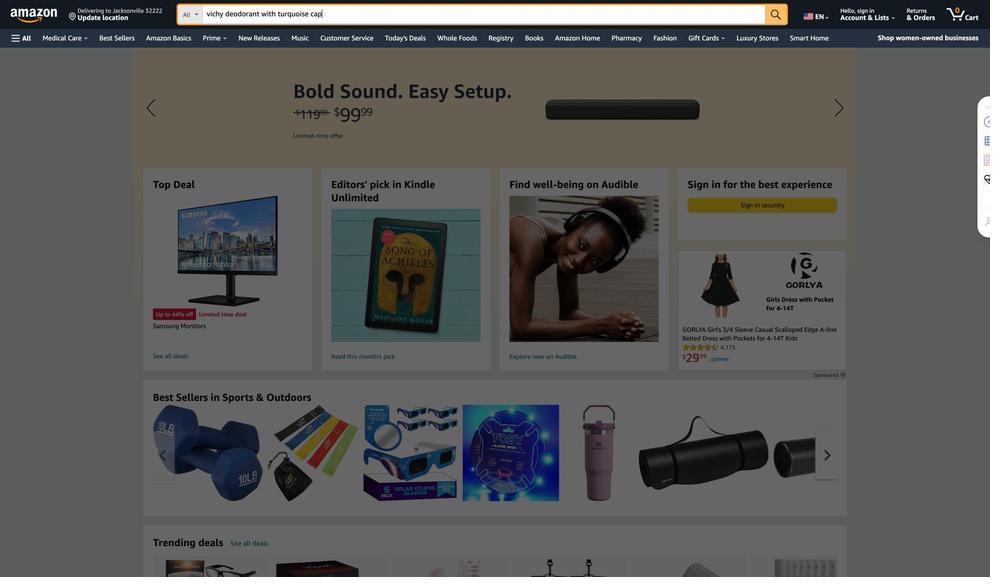 Task type: locate. For each thing, give the bounding box(es) containing it.
None search field
[[178, 5, 787, 25]]

solar eclipse glasses approved 2024 - iso 12312-2:2015(e) & ce certified, 6 pack durable plastic eclipse glasses for... image
[[165, 560, 257, 578]]

ohora semi cured gel nail strips_ variation2_parent image
[[419, 560, 481, 578]]

None submit
[[766, 5, 787, 24]]

list
[[153, 405, 991, 502], [153, 556, 991, 578]]

bold sound. easy setup. $99.99. limited-time offer. image
[[134, 48, 857, 337]]

main content
[[0, 48, 991, 578]]

1 vertical spatial list
[[153, 556, 991, 578]]

1 list from the top
[[153, 405, 991, 502]]

Search Amazon text field
[[203, 5, 766, 24]]

amazon basics easy grip workout dumbbell, neoprene coated, various sets and weights available image
[[153, 405, 263, 502]]

a woman with headphones listens to audible. image
[[493, 196, 676, 342]]

amazon basics 1/2-inch extra thick exercise yoga mat image
[[639, 416, 769, 491]]

fit simplify resistance loop exercise bands with instruction guide and carry bag, set of 5 image
[[268, 405, 359, 502]]

cgk unlimited 6pc luxury bed sheet sets image
[[775, 560, 842, 578]]

none submit inside "navigation" 'navigation'
[[766, 5, 787, 24]]

2 list from the top
[[153, 556, 991, 578]]

0 vertical spatial list
[[153, 405, 991, 502]]



Task type: vqa. For each thing, say whether or not it's contained in the screenshot.
Samsung Monitors image
yes



Task type: describe. For each thing, give the bounding box(es) containing it.
editors' pick for march in kindle unlimited: the song of achilles by madeline miller image
[[323, 209, 489, 342]]

solar eclipse glasses approved 2024, (5 pack) ce and iso certified solar eclipse observation glasses, safe shades for... image
[[363, 405, 458, 502]]

amazon basics high-density round foam roller for exercise, massage, muscle recovery image
[[774, 428, 904, 478]]

hiearcool universal waterproof case, waterproof phone pouch compatible for iphone 14 13 12 11 pro max xs plus samsung... image
[[531, 560, 608, 578]]

valitic kojic acid dark spot remover soap bars with vitamin c, retinol, collagen, turmeric - original japanese complex... image
[[276, 561, 384, 578]]

heating pad - electric heating pads - hot heated pad for back pain muscle pain relieve - dry & moist heat option - auto... image
[[635, 563, 743, 578]]

tosy flying ring - 12 leds, super bright, soft, auto light up, safe, waterproof, lightweight frisbee, cool birthday,... image
[[463, 405, 559, 502]]

samsung monitors image
[[177, 196, 278, 307]]

amazon image
[[11, 9, 57, 23]]

stanley iceflow stainless steel tumbler with straw, vacuum insulated water bottle for home, office or car, reusable cup... image
[[583, 405, 615, 502]]

none search field inside "navigation" 'navigation'
[[178, 5, 787, 25]]

navigation navigation
[[0, 0, 991, 48]]



